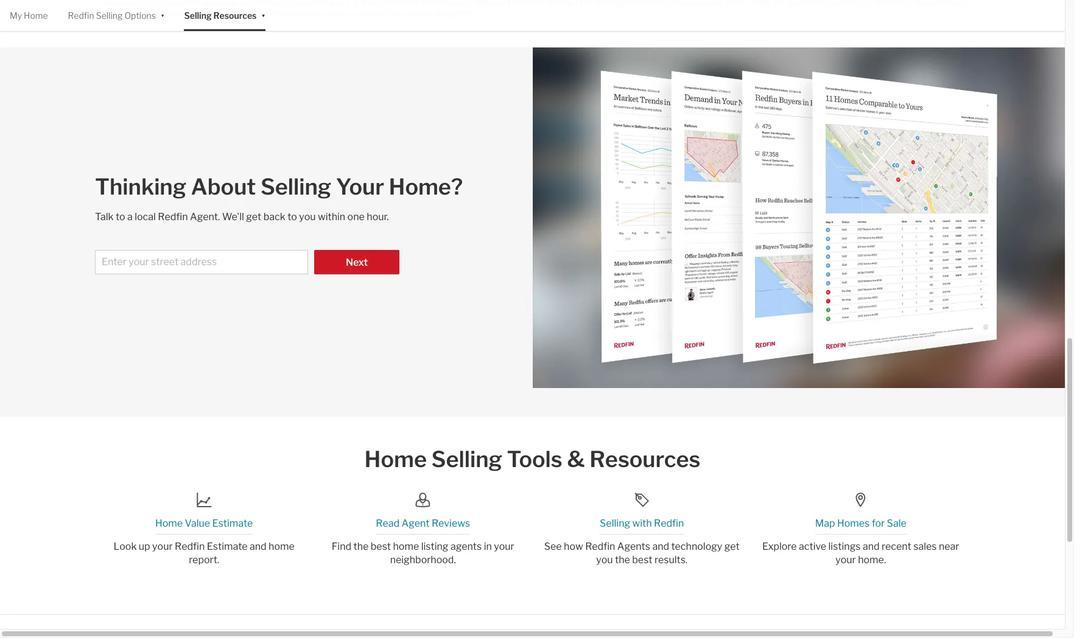 Task type: locate. For each thing, give the bounding box(es) containing it.
1.5%
[[95, 8, 111, 17]]

near
[[939, 541, 959, 553]]

selling resources link
[[184, 0, 257, 31]]

▾ left send
[[161, 9, 165, 20]]

redfin left listing.
[[867, 0, 889, 7]]

learn more
[[435, 8, 474, 17]]

0 vertical spatial listing
[[609, 0, 630, 7]]

the inside find the best home listing agents in your neighborhood.
[[353, 541, 369, 553]]

0 horizontal spatial of
[[537, 0, 544, 7]]

1 agent from the left
[[268, 0, 288, 7]]

2 will from the left
[[927, 0, 939, 7]]

estimate
[[212, 518, 253, 530], [207, 541, 248, 553]]

2 horizontal spatial for
[[872, 518, 885, 530]]

read agent reviews link
[[376, 518, 470, 535]]

1 horizontal spatial to
[[146, 0, 153, 7]]

1 horizontal spatial within
[[750, 0, 770, 7]]

next
[[370, 8, 385, 17]]

1 vertical spatial home
[[365, 446, 427, 473]]

3 and from the left
[[863, 541, 880, 553]]

0 horizontal spatial ▾
[[161, 9, 165, 20]]

0 vertical spatial the
[[237, 8, 249, 17]]

of right days
[[805, 0, 812, 7]]

get right technology
[[724, 541, 740, 553]]

home value estimate
[[155, 518, 253, 530]]

redfin right 'how'
[[585, 541, 615, 553]]

you right back
[[299, 211, 316, 223]]

see how redfin agents and technology get you the best results.
[[544, 541, 740, 566]]

my
[[10, 10, 22, 21]]

2 horizontal spatial to
[[288, 211, 297, 223]]

0 vertical spatial buy
[[695, 0, 708, 7]]

redfin inside see how redfin agents and technology get you the best results.
[[585, 541, 615, 553]]

a left local
[[127, 211, 133, 223]]

you down included,
[[325, 8, 337, 17]]

1 horizontal spatial get
[[724, 541, 740, 553]]

▾ inside redfin selling options ▾
[[161, 9, 165, 20]]

1 horizontal spatial if
[[660, 0, 664, 7]]

1 horizontal spatial listing
[[421, 541, 448, 553]]

technology
[[671, 541, 722, 553]]

fee
[[289, 0, 300, 7], [415, 0, 426, 7], [525, 0, 536, 7], [631, 0, 642, 7]]

home inside look up your redfin estimate and home report.
[[269, 541, 295, 553]]

0 horizontal spatial buy
[[339, 8, 351, 17]]

0 horizontal spatial best
[[371, 541, 391, 553]]

0 horizontal spatial and
[[250, 541, 266, 553]]

agent.
[[190, 211, 220, 223]]

buy down e.g.,
[[339, 8, 351, 17]]

sale
[[887, 518, 907, 530]]

send
[[166, 8, 183, 17]]

with inside selling with redfin link
[[632, 518, 652, 530]]

1 horizontal spatial buy
[[695, 0, 708, 7]]

if right only
[[660, 0, 664, 7]]

for down 'apply.'
[[226, 8, 236, 17]]

2 horizontal spatial with
[[709, 0, 724, 7]]

0 horizontal spatial get
[[246, 211, 261, 223]]

for left sale
[[872, 518, 885, 530]]

listing right 1% in the right top of the page
[[609, 0, 630, 7]]

with
[[709, 0, 724, 7], [407, 8, 422, 17], [632, 518, 652, 530]]

0 horizontal spatial to
[[116, 211, 125, 223]]

0 horizontal spatial with
[[407, 8, 422, 17]]

0 vertical spatial estimate
[[212, 518, 253, 530]]

0 horizontal spatial agent
[[268, 0, 288, 7]]

fee right total
[[525, 0, 536, 7]]

your down "listings"
[[836, 555, 856, 566]]

back
[[263, 211, 285, 223]]

1 vertical spatial buy
[[339, 8, 351, 17]]

1 horizontal spatial home
[[155, 518, 183, 530]]

you left also
[[666, 0, 678, 7]]

1 horizontal spatial will
[[927, 0, 939, 7]]

1 ▾ from the left
[[161, 9, 165, 20]]

2 ▾ from the left
[[261, 9, 265, 20]]

estimate right value at bottom
[[212, 518, 253, 530]]

of
[[537, 0, 544, 7], [805, 0, 812, 7]]

fee left "is"
[[415, 0, 426, 7]]

redfin left the 1.5%
[[68, 10, 94, 21]]

agent
[[268, 0, 288, 7], [394, 0, 413, 7]]

the right find
[[353, 541, 369, 553]]

one
[[347, 211, 365, 223]]

2 horizontal spatial home
[[365, 446, 427, 473]]

you
[[666, 0, 678, 7], [184, 8, 197, 17], [325, 8, 337, 17], [299, 211, 316, 223], [596, 555, 613, 566]]

my home link
[[10, 0, 48, 31]]

buy right also
[[695, 0, 708, 7]]

best down read
[[371, 541, 391, 553]]

0 vertical spatial with
[[709, 0, 724, 7]]

home for home selling tools & resources
[[365, 446, 427, 473]]

the down agents
[[615, 555, 630, 566]]

within left one
[[318, 211, 345, 223]]

1 if from the left
[[362, 0, 366, 7]]

0 horizontal spatial resources
[[213, 10, 257, 21]]

a left 1% in the right top of the page
[[592, 0, 596, 7]]

a
[[502, 0, 506, 7], [592, 0, 596, 7], [965, 0, 969, 7], [198, 8, 202, 17], [127, 211, 133, 223]]

also
[[680, 0, 694, 7]]

&
[[567, 446, 585, 473]]

agent up difference
[[268, 0, 288, 7]]

e.g.,
[[347, 0, 360, 7]]

your right up
[[152, 541, 173, 553]]

and
[[250, 541, 266, 553], [652, 541, 669, 553], [863, 541, 880, 553]]

hour.
[[367, 211, 389, 223]]

0 horizontal spatial if
[[362, 0, 366, 7]]

buy
[[695, 0, 708, 7], [339, 8, 351, 17]]

the inside see how redfin agents and technology get you the best results.
[[615, 555, 630, 566]]

2 vertical spatial home
[[155, 518, 183, 530]]

best
[[371, 541, 391, 553], [632, 555, 653, 566]]

listing
[[609, 0, 630, 7], [113, 8, 133, 17], [421, 541, 448, 553]]

home down buyer's
[[386, 8, 406, 17]]

2 agent from the left
[[394, 0, 413, 7]]

the inside fees subject to change, minimums apply. buyer's agent fee not included, e.g., if buyer's agent fee is 2.5%, seller will pay a total fee of 3.5%. sell for a 1% listing fee only if you also buy with redfin within 365 days of closing on your redfin listing. we will charge a 1.5% listing fee, then send you a check for the 0.5% difference after you buy your next home with us.
[[237, 8, 249, 17]]

1 vertical spatial listing
[[113, 8, 133, 17]]

estimate up "report."
[[207, 541, 248, 553]]

learn
[[435, 8, 454, 17]]

0 horizontal spatial will
[[475, 0, 486, 7]]

1 and from the left
[[250, 541, 266, 553]]

1 horizontal spatial of
[[805, 0, 812, 7]]

1 will from the left
[[475, 0, 486, 7]]

total
[[507, 0, 523, 7]]

2 vertical spatial with
[[632, 518, 652, 530]]

your right the in in the bottom left of the page
[[494, 541, 514, 553]]

your inside explore active listings and recent sales near your home.
[[836, 555, 856, 566]]

1 vertical spatial get
[[724, 541, 740, 553]]

redfin
[[726, 0, 748, 7], [867, 0, 889, 7], [68, 10, 94, 21], [158, 211, 188, 223], [654, 518, 684, 530], [175, 541, 205, 553], [585, 541, 615, 553]]

1 vertical spatial estimate
[[207, 541, 248, 553]]

within inside fees subject to change, minimums apply. buyer's agent fee not included, e.g., if buyer's agent fee is 2.5%, seller will pay a total fee of 3.5%. sell for a 1% listing fee only if you also buy with redfin within 365 days of closing on your redfin listing. we will charge a 1.5% listing fee, then send you a check for the 0.5% difference after you buy your next home with us.
[[750, 0, 770, 7]]

1 horizontal spatial the
[[353, 541, 369, 553]]

1 fee from the left
[[289, 0, 300, 7]]

with left us.
[[407, 8, 422, 17]]

recent
[[882, 541, 911, 553]]

0 vertical spatial resources
[[213, 10, 257, 21]]

will right we
[[927, 0, 939, 7]]

the down buyer's
[[237, 8, 249, 17]]

0 horizontal spatial the
[[237, 8, 249, 17]]

explore
[[762, 541, 797, 553]]

0 vertical spatial within
[[750, 0, 770, 7]]

redfin up "report."
[[175, 541, 205, 553]]

your down e.g.,
[[353, 8, 368, 17]]

0 horizontal spatial listing
[[113, 8, 133, 17]]

get right we'll
[[246, 211, 261, 223]]

read agent reviews
[[376, 518, 470, 530]]

of left 3.5%.
[[537, 0, 544, 7]]

home.
[[858, 555, 886, 566]]

listing up neighborhood. at the bottom
[[421, 541, 448, 553]]

2 vertical spatial listing
[[421, 541, 448, 553]]

get inside see how redfin agents and technology get you the best results.
[[724, 541, 740, 553]]

buyer's
[[368, 0, 392, 7]]

change,
[[155, 0, 181, 7]]

you down selling with redfin link
[[596, 555, 613, 566]]

within left 365
[[750, 0, 770, 7]]

fee up difference
[[289, 0, 300, 7]]

1 horizontal spatial ▾
[[261, 9, 265, 20]]

1 vertical spatial within
[[318, 211, 345, 223]]

a down minimums
[[198, 8, 202, 17]]

0.5%
[[250, 8, 268, 17]]

for
[[581, 0, 590, 7], [226, 8, 236, 17], [872, 518, 885, 530]]

home value estimate link
[[155, 518, 253, 535]]

agent right buyer's
[[394, 0, 413, 7]]

0 horizontal spatial home
[[24, 10, 48, 21]]

2 horizontal spatial the
[[615, 555, 630, 566]]

2 if from the left
[[660, 0, 664, 7]]

with right also
[[709, 0, 724, 7]]

home
[[386, 8, 406, 17], [269, 541, 295, 553], [393, 541, 419, 553]]

with up agents
[[632, 518, 652, 530]]

1 vertical spatial for
[[226, 8, 236, 17]]

1 vertical spatial best
[[632, 555, 653, 566]]

0 vertical spatial for
[[581, 0, 590, 7]]

to right back
[[288, 211, 297, 223]]

1 vertical spatial resources
[[590, 446, 700, 473]]

and up results.
[[652, 541, 669, 553]]

▾ down buyer's
[[261, 9, 265, 20]]

1 horizontal spatial best
[[632, 555, 653, 566]]

home up neighborhood. at the bottom
[[393, 541, 419, 553]]

sales
[[914, 541, 937, 553]]

will
[[475, 0, 486, 7], [927, 0, 939, 7]]

1 vertical spatial the
[[353, 541, 369, 553]]

1 horizontal spatial with
[[632, 518, 652, 530]]

to up the then
[[146, 0, 153, 7]]

1 horizontal spatial agent
[[394, 0, 413, 7]]

and down the home value estimate link on the bottom left of page
[[250, 541, 266, 553]]

2 horizontal spatial and
[[863, 541, 880, 553]]

will left pay
[[475, 0, 486, 7]]

home inside find the best home listing agents in your neighborhood.
[[393, 541, 419, 553]]

2 vertical spatial the
[[615, 555, 630, 566]]

the
[[237, 8, 249, 17], [353, 541, 369, 553], [615, 555, 630, 566]]

then
[[149, 8, 165, 17]]

home left find
[[269, 541, 295, 553]]

listing down subject
[[113, 8, 133, 17]]

to right talk
[[116, 211, 125, 223]]

your right on
[[850, 0, 865, 7]]

1 horizontal spatial and
[[652, 541, 669, 553]]

redfin selling options ▾
[[68, 9, 165, 21]]

redfin left 365
[[726, 0, 748, 7]]

1 of from the left
[[537, 0, 544, 7]]

home
[[24, 10, 48, 21], [365, 446, 427, 473], [155, 518, 183, 530]]

if right e.g.,
[[362, 0, 366, 7]]

2 and from the left
[[652, 541, 669, 553]]

redfin inside redfin selling options ▾
[[68, 10, 94, 21]]

for right sell
[[581, 0, 590, 7]]

charge
[[940, 0, 964, 7]]

if
[[362, 0, 366, 7], [660, 0, 664, 7]]

fee left only
[[631, 0, 642, 7]]

report.
[[189, 555, 219, 566]]

homes
[[837, 518, 870, 530]]

your
[[850, 0, 865, 7], [353, 8, 368, 17], [152, 541, 173, 553], [494, 541, 514, 553], [836, 555, 856, 566]]

best down agents
[[632, 555, 653, 566]]

you down minimums
[[184, 8, 197, 17]]

and up 'home.'
[[863, 541, 880, 553]]

1 vertical spatial with
[[407, 8, 422, 17]]

0 vertical spatial best
[[371, 541, 391, 553]]



Task type: describe. For each thing, give the bounding box(es) containing it.
talk
[[95, 211, 114, 223]]

map homes for sale
[[815, 518, 907, 530]]

value
[[185, 518, 210, 530]]

redfin right local
[[158, 211, 188, 223]]

not
[[302, 0, 313, 7]]

3.5%.
[[546, 0, 565, 7]]

to inside fees subject to change, minimums apply. buyer's agent fee not included, e.g., if buyer's agent fee is 2.5%, seller will pay a total fee of 3.5%. sell for a 1% listing fee only if you also buy with redfin within 365 days of closing on your redfin listing. we will charge a 1.5% listing fee, then send you a check for the 0.5% difference after you buy your next home with us.
[[146, 0, 153, 7]]

home inside fees subject to change, minimums apply. buyer's agent fee not included, e.g., if buyer's agent fee is 2.5%, seller will pay a total fee of 3.5%. sell for a 1% listing fee only if you also buy with redfin within 365 days of closing on your redfin listing. we will charge a 1.5% listing fee, then send you a check for the 0.5% difference after you buy your next home with us.
[[386, 8, 406, 17]]

a right pay
[[502, 0, 506, 7]]

active
[[799, 541, 826, 553]]

4 fee from the left
[[631, 0, 642, 7]]

explore active listings and recent sales near your home.
[[762, 541, 959, 566]]

up
[[139, 541, 150, 553]]

thinking about selling your home?
[[95, 173, 463, 200]]

and inside see how redfin agents and technology get you the best results.
[[652, 541, 669, 553]]

listing.
[[891, 0, 913, 7]]

agents
[[617, 541, 650, 553]]

look up your redfin estimate and home report.
[[114, 541, 295, 566]]

2 horizontal spatial listing
[[609, 0, 630, 7]]

minimums
[[183, 0, 219, 7]]

0 horizontal spatial for
[[226, 8, 236, 17]]

next
[[346, 257, 368, 268]]

redfin up technology
[[654, 518, 684, 530]]

read
[[376, 518, 400, 530]]

subject
[[119, 0, 145, 7]]

difference
[[270, 8, 305, 17]]

on
[[840, 0, 849, 7]]

included,
[[315, 0, 345, 7]]

best inside see how redfin agents and technology get you the best results.
[[632, 555, 653, 566]]

selling with redfin
[[600, 518, 684, 530]]

you inside see how redfin agents and technology get you the best results.
[[596, 555, 613, 566]]

fees subject to change, minimums apply. buyer's agent fee not included, e.g., if buyer's agent fee is 2.5%, seller will pay a total fee of 3.5%. sell for a 1% listing fee only if you also buy with redfin within 365 days of closing on your redfin listing. we will charge a 1.5% listing fee, then send you a check for the 0.5% difference after you buy your next home with us.
[[95, 0, 969, 17]]

learn more link
[[435, 8, 474, 17]]

▾ inside selling resources ▾
[[261, 9, 265, 20]]

home for home value estimate
[[155, 518, 183, 530]]

best inside find the best home listing agents in your neighborhood.
[[371, 541, 391, 553]]

tools
[[507, 446, 562, 473]]

Enter your street address search field
[[95, 250, 308, 274]]

your inside look up your redfin estimate and home report.
[[152, 541, 173, 553]]

sell
[[567, 0, 579, 7]]

0 vertical spatial home
[[24, 10, 48, 21]]

results.
[[655, 555, 688, 566]]

your
[[336, 173, 384, 200]]

and inside explore active listings and recent sales near your home.
[[863, 541, 880, 553]]

thinking
[[95, 173, 186, 200]]

look
[[114, 541, 137, 553]]

more
[[456, 8, 474, 17]]

selling inside selling resources ▾
[[184, 10, 212, 21]]

seller
[[455, 0, 474, 7]]

in
[[484, 541, 492, 553]]

my home
[[10, 10, 48, 21]]

about
[[191, 173, 256, 200]]

reviews
[[432, 518, 470, 530]]

closing
[[814, 0, 838, 7]]

how
[[564, 541, 583, 553]]

us.
[[424, 8, 433, 17]]

is
[[428, 0, 433, 7]]

fees
[[102, 0, 118, 7]]

redfin inside look up your redfin estimate and home report.
[[175, 541, 205, 553]]

0 vertical spatial get
[[246, 211, 261, 223]]

buyer's
[[241, 0, 266, 7]]

resources inside selling resources ▾
[[213, 10, 257, 21]]

we
[[915, 0, 926, 7]]

neighborhood.
[[390, 555, 456, 566]]

2 fee from the left
[[415, 0, 426, 7]]

home?
[[389, 173, 463, 200]]

listing inside find the best home listing agents in your neighborhood.
[[421, 541, 448, 553]]

we'll
[[222, 211, 244, 223]]

1%
[[598, 0, 608, 7]]

options
[[124, 10, 156, 21]]

next button
[[314, 250, 399, 275]]

365
[[772, 0, 786, 7]]

2 vertical spatial for
[[872, 518, 885, 530]]

map homes for sale link
[[815, 518, 907, 535]]

home selling tools & resources
[[365, 446, 700, 473]]

and inside look up your redfin estimate and home report.
[[250, 541, 266, 553]]

selling inside redfin selling options ▾
[[96, 10, 123, 21]]

apply.
[[220, 0, 240, 7]]

local
[[135, 211, 156, 223]]

3 fee from the left
[[525, 0, 536, 7]]

fee,
[[135, 8, 147, 17]]

talk to a local redfin agent. we'll get back to you within one hour.
[[95, 211, 389, 223]]

estimate inside look up your redfin estimate and home report.
[[207, 541, 248, 553]]

your inside find the best home listing agents in your neighborhood.
[[494, 541, 514, 553]]

1 horizontal spatial resources
[[590, 446, 700, 473]]

find
[[332, 541, 351, 553]]

selling resources ▾
[[184, 9, 265, 21]]

find the best home listing agents in your neighborhood.
[[332, 541, 514, 566]]

days
[[788, 0, 804, 7]]

redfin selling options link
[[68, 0, 156, 31]]

only
[[644, 0, 658, 7]]

check
[[204, 8, 224, 17]]

2.5%,
[[435, 0, 454, 7]]

map
[[815, 518, 835, 530]]

listings
[[828, 541, 861, 553]]

selling with redfin link
[[600, 518, 684, 535]]

agent
[[402, 518, 430, 530]]

1 horizontal spatial for
[[581, 0, 590, 7]]

a right charge
[[965, 0, 969, 7]]

after
[[307, 8, 323, 17]]

2 of from the left
[[805, 0, 812, 7]]

see
[[544, 541, 562, 553]]

pay
[[488, 0, 500, 7]]

0 horizontal spatial within
[[318, 211, 345, 223]]



Task type: vqa. For each thing, say whether or not it's contained in the screenshot.
Selling Resources ▾
yes



